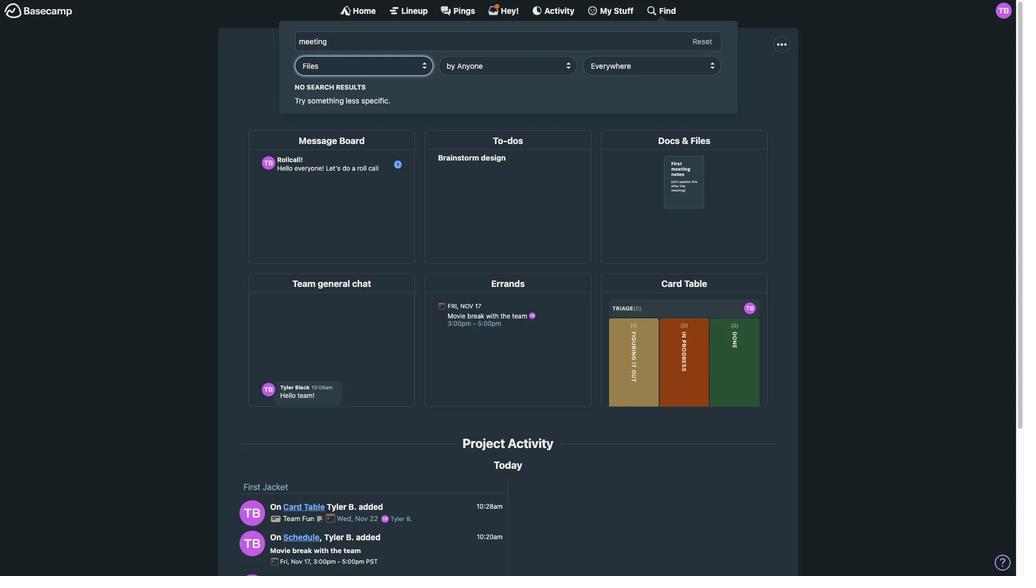 Task type: describe. For each thing, give the bounding box(es) containing it.
table
[[304, 502, 325, 512]]

10:20am
[[477, 533, 503, 541]]

movie break with the team fri, nov 17, 3:00pm -     5:00pm pst
[[270, 546, 378, 565]]

home link
[[340, 5, 376, 16]]

1 vertical spatial activity
[[508, 436, 554, 451]]

1 of from the left
[[417, 73, 424, 83]]

switch accounts image
[[4, 3, 73, 19]]

on card table tyler b. added
[[270, 502, 383, 512]]

let's
[[312, 73, 330, 83]]

i
[[481, 73, 484, 83]]

Search for… search field
[[295, 31, 721, 51]]

2 of from the left
[[668, 73, 676, 83]]

activity link
[[532, 5, 575, 16]]

schedule
[[283, 533, 320, 542]]

3:00pm
[[313, 558, 336, 565]]

pst
[[366, 558, 378, 565]]

movie break with the team link
[[270, 546, 361, 555]]

5:00pm
[[342, 558, 364, 565]]

specific.
[[361, 96, 390, 105]]

-
[[337, 558, 340, 565]]

try something less specific. alert
[[295, 82, 721, 106]]

nov inside movie break with the team fri, nov 17, 3:00pm -     5:00pm pst
[[291, 558, 302, 565]]

search
[[307, 83, 334, 91]]

jacket for first jacket let's create the first jacket of the company! i am thinking rabits and strips and colors! a lot of colors!
[[501, 49, 554, 69]]

stuff
[[614, 6, 634, 15]]

movie
[[270, 546, 291, 555]]

0 horizontal spatial tyler black image
[[239, 531, 265, 556]]

project activity
[[463, 436, 554, 451]]

2 horizontal spatial the
[[427, 73, 439, 83]]

on for on schedule ,       tyler b. added
[[270, 533, 281, 542]]

my stuff button
[[587, 5, 634, 16]]

none reset field inside main element
[[687, 35, 718, 48]]

pings
[[453, 6, 475, 15]]

rabits
[[533, 73, 555, 83]]

first
[[374, 73, 389, 83]]

10:28am element
[[477, 502, 503, 510]]

added for ,       tyler b. added
[[356, 533, 380, 542]]

project
[[463, 436, 505, 451]]

on schedule ,       tyler b. added
[[270, 533, 380, 542]]

1 horizontal spatial nov
[[355, 514, 368, 523]]

hey! button
[[488, 4, 519, 16]]

lot
[[650, 73, 666, 83]]

create
[[333, 73, 357, 83]]

b. for tyler b. added
[[349, 502, 357, 512]]

today
[[494, 459, 522, 471]]

2 colors! from the left
[[678, 73, 704, 83]]

tyler for tyler b. added
[[327, 502, 347, 512]]

company!
[[441, 73, 479, 83]]

less
[[346, 96, 359, 105]]

1 horizontal spatial the
[[359, 73, 372, 83]]

card table link
[[283, 502, 325, 512]]

something
[[308, 96, 344, 105]]

wed,
[[337, 514, 353, 523]]

pings button
[[441, 5, 475, 16]]

added for tyler b. added
[[359, 502, 383, 512]]

a
[[642, 73, 648, 83]]

schedule link
[[283, 533, 320, 542]]

17,
[[304, 558, 312, 565]]

find
[[659, 6, 676, 15]]

b. for ,       tyler b. added
[[346, 533, 354, 542]]

2 and from the left
[[597, 73, 612, 83]]

hey!
[[501, 6, 519, 15]]

1 vertical spatial b.
[[406, 515, 412, 522]]

try
[[295, 96, 306, 105]]

the inside movie break with the team fri, nov 17, 3:00pm -     5:00pm pst
[[330, 546, 342, 555]]

tyler b.
[[389, 515, 412, 522]]

team fun
[[283, 514, 316, 523]]

first for first jacket let's create the first jacket of the company! i am thinking rabits and strips and colors! a lot of colors!
[[462, 49, 497, 69]]



Task type: vqa. For each thing, say whether or not it's contained in the screenshot.
On Schedule ,       Tyler B. added's On
yes



Task type: locate. For each thing, give the bounding box(es) containing it.
0 vertical spatial first
[[462, 49, 497, 69]]

1 and from the left
[[557, 73, 571, 83]]

b.
[[349, 502, 357, 512], [406, 515, 412, 522], [346, 533, 354, 542]]

0 vertical spatial tyler
[[327, 502, 347, 512]]

0 horizontal spatial nov
[[291, 558, 302, 565]]

1 horizontal spatial of
[[668, 73, 676, 83]]

2 horizontal spatial tyler black image
[[996, 3, 1012, 19]]

jacket up card
[[263, 482, 288, 492]]

break
[[292, 546, 312, 555]]

1 vertical spatial jacket
[[263, 482, 288, 492]]

the left company!
[[427, 73, 439, 83]]

1 vertical spatial nov
[[291, 558, 302, 565]]

0 vertical spatial jacket
[[501, 49, 554, 69]]

0 horizontal spatial the
[[330, 546, 342, 555]]

on left card
[[270, 502, 281, 512]]

2 vertical spatial tyler
[[324, 533, 344, 542]]

2 vertical spatial b.
[[346, 533, 354, 542]]

wed, nov 22
[[337, 514, 380, 523]]

colors!
[[614, 73, 640, 83], [678, 73, 704, 83]]

activity left the my
[[545, 6, 575, 15]]

and
[[557, 73, 571, 83], [597, 73, 612, 83]]

the left first
[[359, 73, 372, 83]]

1 vertical spatial tyler
[[390, 515, 405, 522]]

b. up team
[[346, 533, 354, 542]]

fri,
[[280, 558, 289, 565]]

1 vertical spatial tyler black image
[[381, 515, 389, 523]]

1 vertical spatial first
[[244, 482, 260, 492]]

find button
[[646, 5, 676, 16]]

and right strips at the right of the page
[[597, 73, 612, 83]]

1 horizontal spatial tyler black image
[[381, 515, 389, 523]]

0 vertical spatial nov
[[355, 514, 368, 523]]

0 horizontal spatial first
[[244, 482, 260, 492]]

first up tyler black icon
[[244, 482, 260, 492]]

0 vertical spatial tyler black image
[[996, 3, 1012, 19]]

no
[[295, 83, 305, 91]]

None reset field
[[687, 35, 718, 48]]

jacket
[[391, 73, 414, 83]]

first jacket link
[[244, 482, 288, 492]]

first up i
[[462, 49, 497, 69]]

10:20am element
[[477, 533, 503, 541]]

tyler for ,       tyler b. added
[[324, 533, 344, 542]]

tyler up wed,
[[327, 502, 347, 512]]

people on this project element
[[530, 84, 560, 118]]

team
[[283, 514, 300, 523]]

first inside first jacket let's create the first jacket of the company! i am thinking rabits and strips and colors! a lot of colors!
[[462, 49, 497, 69]]

the
[[359, 73, 372, 83], [427, 73, 439, 83], [330, 546, 342, 555]]

lineup
[[401, 6, 428, 15]]

1 horizontal spatial and
[[597, 73, 612, 83]]

tyler
[[327, 502, 347, 512], [390, 515, 405, 522], [324, 533, 344, 542]]

the up -
[[330, 546, 342, 555]]

activity
[[545, 6, 575, 15], [508, 436, 554, 451]]

b. right 22
[[406, 515, 412, 522]]

2 vertical spatial tyler black image
[[239, 531, 265, 556]]

0 vertical spatial on
[[270, 502, 281, 512]]

,
[[320, 533, 322, 542]]

first jacket let's create the first jacket of the company! i am thinking rabits and strips and colors! a lot of colors!
[[312, 49, 704, 83]]

1 on from the top
[[270, 502, 281, 512]]

0 vertical spatial activity
[[545, 6, 575, 15]]

tyler right the ,
[[324, 533, 344, 542]]

1 horizontal spatial colors!
[[678, 73, 704, 83]]

of right jacket
[[417, 73, 424, 83]]

tyler black image
[[996, 3, 1012, 19], [381, 515, 389, 523], [239, 531, 265, 556]]

results
[[336, 83, 366, 91]]

my
[[600, 6, 612, 15]]

0 horizontal spatial jacket
[[263, 482, 288, 492]]

jacket
[[501, 49, 554, 69], [263, 482, 288, 492]]

lineup link
[[389, 5, 428, 16]]

added down 22
[[356, 533, 380, 542]]

0 vertical spatial b.
[[349, 502, 357, 512]]

no search results try something less specific.
[[295, 83, 390, 105]]

added up 22
[[359, 502, 383, 512]]

and left strips at the right of the page
[[557, 73, 571, 83]]

tyler right 22
[[390, 515, 405, 522]]

of right the lot
[[668, 73, 676, 83]]

tyler black image
[[239, 500, 265, 526]]

team
[[343, 546, 361, 555]]

strips
[[574, 73, 595, 83]]

jacket up "thinking" on the top
[[501, 49, 554, 69]]

on
[[270, 502, 281, 512], [270, 533, 281, 542]]

22
[[370, 514, 378, 523]]

0 vertical spatial added
[[359, 502, 383, 512]]

1 horizontal spatial jacket
[[501, 49, 554, 69]]

colors! right the lot
[[678, 73, 704, 83]]

of
[[417, 73, 424, 83], [668, 73, 676, 83]]

0 horizontal spatial and
[[557, 73, 571, 83]]

am
[[486, 73, 498, 83]]

jacket for first jacket
[[263, 482, 288, 492]]

activity up today
[[508, 436, 554, 451]]

first for first jacket
[[244, 482, 260, 492]]

1 horizontal spatial first
[[462, 49, 497, 69]]

activity inside main element
[[545, 6, 575, 15]]

on for on card table tyler b. added
[[270, 502, 281, 512]]

0 horizontal spatial colors!
[[614, 73, 640, 83]]

on up movie
[[270, 533, 281, 542]]

fun
[[302, 514, 314, 523]]

b. up wed, nov 22
[[349, 502, 357, 512]]

jacket inside first jacket let's create the first jacket of the company! i am thinking rabits and strips and colors! a lot of colors!
[[501, 49, 554, 69]]

my stuff
[[600, 6, 634, 15]]

2 on from the top
[[270, 533, 281, 542]]

10:28am
[[477, 502, 503, 510]]

colors! left a
[[614, 73, 640, 83]]

first
[[462, 49, 497, 69], [244, 482, 260, 492]]

1 vertical spatial added
[[356, 533, 380, 542]]

nov left 22
[[355, 514, 368, 523]]

home
[[353, 6, 376, 15]]

1 vertical spatial on
[[270, 533, 281, 542]]

added
[[359, 502, 383, 512], [356, 533, 380, 542]]

1 colors! from the left
[[614, 73, 640, 83]]

thinking
[[500, 73, 531, 83]]

nov left 17,
[[291, 558, 302, 565]]

nov
[[355, 514, 368, 523], [291, 558, 302, 565]]

main element
[[0, 0, 1016, 114]]

with
[[314, 546, 329, 555]]

0 horizontal spatial of
[[417, 73, 424, 83]]

first jacket
[[244, 482, 288, 492]]

card
[[283, 502, 302, 512]]



